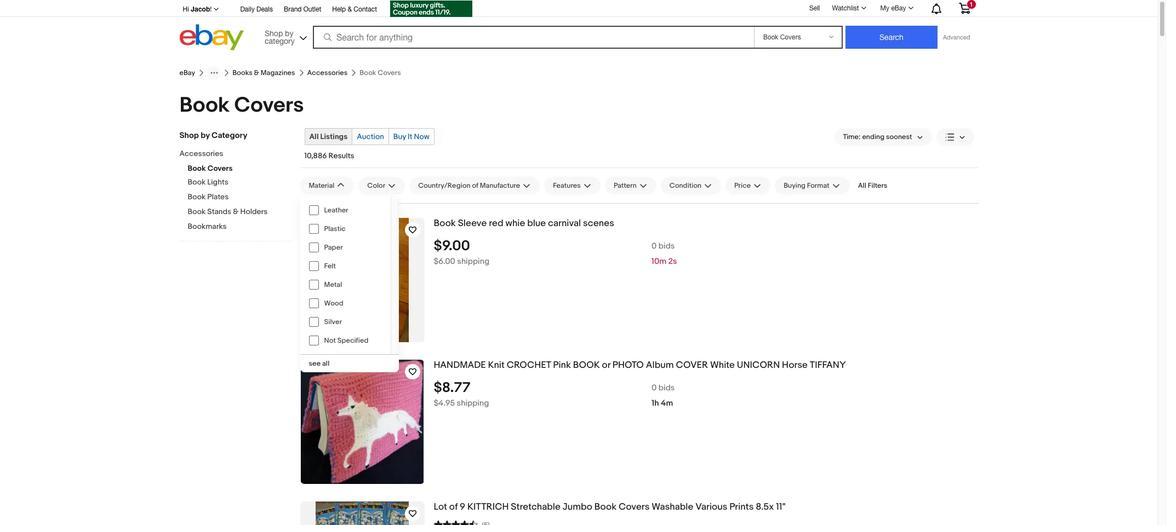 Task type: vqa. For each thing, say whether or not it's contained in the screenshot.
Free Expedited Shipping from outside US . See details
no



Task type: locate. For each thing, give the bounding box(es) containing it.
2 horizontal spatial covers
[[619, 502, 650, 513]]

1 0 from the top
[[652, 241, 657, 251]]

shipping down the $8.77
[[457, 398, 489, 409]]

see all button
[[300, 355, 399, 373]]

all filters
[[858, 181, 888, 190]]

bids
[[659, 241, 675, 251], [659, 383, 675, 393]]

shipping inside 0 bids $4.95 shipping
[[457, 398, 489, 409]]

bookmarks
[[188, 222, 227, 231]]

book up bookmarks
[[188, 207, 206, 217]]

& inside account navigation
[[348, 5, 352, 13]]

$9.00
[[434, 238, 470, 255]]

brand
[[284, 5, 302, 13]]

bids inside 0 bids $6.00 shipping
[[659, 241, 675, 251]]

of
[[449, 502, 458, 513]]

2 0 from the top
[[652, 383, 657, 393]]

daily deals link
[[240, 4, 273, 16]]

shop by category
[[180, 130, 247, 141]]

0 horizontal spatial accessories
[[180, 149, 223, 158]]

& right help
[[348, 5, 352, 13]]

0 horizontal spatial accessories link
[[180, 149, 284, 160]]

all
[[309, 132, 319, 141], [858, 181, 867, 190]]

covers left washable
[[619, 502, 650, 513]]

1 horizontal spatial all
[[858, 181, 867, 190]]

bookmarks link
[[188, 222, 292, 232]]

shipping for $6.00
[[457, 256, 490, 267]]

& right books
[[254, 69, 259, 77]]

paper
[[324, 243, 343, 252]]

covers down books & magazines link
[[234, 93, 304, 118]]

0 horizontal spatial covers
[[208, 164, 233, 173]]

2s
[[669, 256, 677, 267]]

accessories right magazines
[[307, 69, 348, 77]]

0 vertical spatial 0
[[652, 241, 657, 251]]

1 vertical spatial all
[[858, 181, 867, 190]]

1 vertical spatial accessories link
[[180, 149, 284, 160]]

4m
[[661, 398, 673, 409]]

$8.77
[[434, 380, 471, 397]]

1 vertical spatial &
[[254, 69, 259, 77]]

book covers
[[180, 93, 304, 118]]

now
[[414, 132, 430, 141]]

accessories link
[[307, 69, 348, 77], [180, 149, 284, 160]]

all inside button
[[858, 181, 867, 190]]

sell
[[810, 4, 820, 12]]

all listings
[[309, 132, 348, 141]]

None submit
[[846, 26, 938, 49]]

2 vertical spatial covers
[[619, 502, 650, 513]]

2 horizontal spatial &
[[348, 5, 352, 13]]

1 vertical spatial 0
[[652, 383, 657, 393]]

accessories link right magazines
[[307, 69, 348, 77]]

& down the book plates link
[[233, 207, 239, 217]]

book stands & holders link
[[188, 207, 292, 218]]

ebay link
[[180, 69, 195, 77]]

felt
[[324, 262, 336, 271]]

book lights link
[[188, 178, 292, 188]]

stands
[[207, 207, 231, 217]]

0 horizontal spatial all
[[309, 132, 319, 141]]

accessories inside accessories book covers book lights book plates book stands & holders bookmarks
[[180, 149, 223, 158]]

0 for 0 bids $6.00 shipping
[[652, 241, 657, 251]]

& for magazines
[[254, 69, 259, 77]]

2 vertical spatial &
[[233, 207, 239, 217]]

0 vertical spatial covers
[[234, 93, 304, 118]]

not specified link
[[300, 332, 391, 350]]

0 vertical spatial shipping
[[457, 256, 490, 267]]

bids up 4m
[[659, 383, 675, 393]]

ebay inside account navigation
[[892, 4, 906, 12]]

0 up the 10m
[[652, 241, 657, 251]]

accessories link down category
[[180, 149, 284, 160]]

handmade knit crochet pink book or photo album cover white unicorn horse tiffany link
[[434, 360, 979, 372]]

wood link
[[300, 294, 391, 313]]

shipping down $9.00
[[457, 256, 490, 267]]

accessories down by
[[180, 149, 223, 158]]

1 vertical spatial accessories
[[180, 149, 223, 158]]

bids for 0 bids $4.95 shipping
[[659, 383, 675, 393]]

1 horizontal spatial ebay
[[892, 4, 906, 12]]

various
[[696, 502, 728, 513]]

brand outlet link
[[284, 4, 321, 16]]

4.5 out of 5 stars image
[[434, 520, 478, 526]]

blue
[[527, 218, 546, 229]]

banner
[[180, 0, 979, 53]]

advanced link
[[938, 26, 976, 48]]

album
[[646, 360, 674, 371]]

0 vertical spatial accessories
[[307, 69, 348, 77]]

&
[[348, 5, 352, 13], [254, 69, 259, 77], [233, 207, 239, 217]]

cover
[[676, 360, 708, 371]]

prints
[[730, 502, 754, 513]]

1 vertical spatial bids
[[659, 383, 675, 393]]

all up the 10,886
[[309, 132, 319, 141]]

jumbo
[[563, 502, 593, 513]]

covers inside lot of 9 kittrich stretchable jumbo book covers washable various prints 8.5x 11" link
[[619, 502, 650, 513]]

accessories
[[307, 69, 348, 77], [180, 149, 223, 158]]

2 bids from the top
[[659, 383, 675, 393]]

book down shop
[[188, 164, 206, 173]]

0 vertical spatial bids
[[659, 241, 675, 251]]

1 bids from the top
[[659, 241, 675, 251]]

knit
[[488, 360, 505, 371]]

accessories book covers book lights book plates book stands & holders bookmarks
[[180, 149, 268, 231]]

white
[[710, 360, 735, 371]]

book inside lot of 9 kittrich stretchable jumbo book covers washable various prints 8.5x 11" link
[[595, 502, 617, 513]]

covers up lights
[[208, 164, 233, 173]]

1 horizontal spatial accessories link
[[307, 69, 348, 77]]

bids for 0 bids $6.00 shipping
[[659, 241, 675, 251]]

books
[[233, 69, 253, 77]]

1 vertical spatial shipping
[[457, 398, 489, 409]]

1 vertical spatial covers
[[208, 164, 233, 173]]

book up $9.00
[[434, 218, 456, 229]]

all
[[322, 360, 330, 368]]

sell link
[[805, 4, 825, 12]]

books & magazines
[[233, 69, 295, 77]]

0 inside 0 bids $6.00 shipping
[[652, 241, 657, 251]]

shipping inside 0 bids $6.00 shipping
[[457, 256, 490, 267]]

0 up 1h
[[652, 383, 657, 393]]

sleeve
[[458, 218, 487, 229]]

0 vertical spatial ebay
[[892, 4, 906, 12]]

10m
[[652, 256, 667, 267]]

book right jumbo
[[595, 502, 617, 513]]

book sleeve red whie blue carnival scenes
[[434, 218, 614, 229]]

plates
[[207, 192, 229, 202]]

all left 'filters'
[[858, 181, 867, 190]]

book plates link
[[188, 192, 292, 203]]

0 vertical spatial all
[[309, 132, 319, 141]]

bids up 10m 2s
[[659, 241, 675, 251]]

1 vertical spatial ebay
[[180, 69, 195, 77]]

buy it now
[[393, 132, 430, 141]]

1 horizontal spatial &
[[254, 69, 259, 77]]

book sleeve red whie blue carnival scenes image
[[316, 218, 409, 343]]

tiffany
[[810, 360, 846, 371]]

covers
[[234, 93, 304, 118], [208, 164, 233, 173], [619, 502, 650, 513]]

0 inside 0 bids $4.95 shipping
[[652, 383, 657, 393]]

daily
[[240, 5, 255, 13]]

0 horizontal spatial &
[[233, 207, 239, 217]]

tap to watch item - lot of 9 kittrich stretchable jumbo book covers washable various prints 8.5x 11" image
[[405, 507, 420, 522]]

all inside "link"
[[309, 132, 319, 141]]

material button
[[300, 177, 354, 195]]

it
[[408, 132, 412, 141]]

plastic
[[324, 225, 346, 234]]

& inside accessories book covers book lights book plates book stands & holders bookmarks
[[233, 207, 239, 217]]

0 for 0 bids $4.95 shipping
[[652, 383, 657, 393]]

0 horizontal spatial ebay
[[180, 69, 195, 77]]

unicorn
[[737, 360, 780, 371]]

watchlist link
[[826, 2, 871, 15]]

0 vertical spatial &
[[348, 5, 352, 13]]

help & contact link
[[332, 4, 377, 16]]

1 horizontal spatial accessories
[[307, 69, 348, 77]]

handmade
[[434, 360, 486, 371]]

bids inside 0 bids $4.95 shipping
[[659, 383, 675, 393]]



Task type: describe. For each thing, give the bounding box(es) containing it.
by
[[201, 130, 210, 141]]

silver
[[324, 318, 342, 327]]

your shopping cart contains 1 item image
[[958, 3, 971, 14]]

10,886
[[305, 151, 327, 161]]

all for all listings
[[309, 132, 319, 141]]

my ebay
[[881, 4, 906, 12]]

or
[[602, 360, 611, 371]]

listings
[[320, 132, 348, 141]]

see
[[309, 360, 321, 368]]

book up by
[[180, 93, 230, 118]]

specified
[[338, 337, 369, 345]]

red
[[489, 218, 504, 229]]

0 vertical spatial accessories link
[[307, 69, 348, 77]]

buy it now link
[[389, 129, 434, 145]]

filters
[[868, 181, 888, 190]]

lot of 9 kittrich stretchable jumbo book covers washable various prints 8.5x 11"
[[434, 502, 786, 513]]

carnival
[[548, 218, 581, 229]]

$6.00
[[434, 256, 455, 267]]

accessories for accessories book covers book lights book plates book stands & holders bookmarks
[[180, 149, 223, 158]]

results
[[329, 151, 354, 161]]

1 horizontal spatial covers
[[234, 93, 304, 118]]

10m 2s
[[652, 256, 677, 267]]

material
[[309, 181, 335, 190]]

books & magazines link
[[233, 69, 295, 77]]

see all
[[309, 360, 330, 368]]

$4.95
[[434, 398, 455, 409]]

lot of 9 kittrich stretchable jumbo book covers washable various prints 8.5x 11" link
[[434, 502, 979, 514]]

holders
[[240, 207, 268, 217]]

wood
[[324, 299, 343, 308]]

not
[[324, 337, 336, 345]]

book sleeve red whie blue carnival scenes link
[[434, 218, 979, 230]]

account navigation
[[180, 0, 979, 19]]

buy
[[393, 132, 406, 141]]

& for contact
[[348, 5, 352, 13]]

tap to watch item - handmade knit crochet pink book or photo album cover white unicorn horse tiffany image
[[405, 365, 420, 380]]

outlet
[[304, 5, 321, 13]]

crochet
[[507, 360, 551, 371]]

get the coupon image
[[390, 1, 473, 17]]

stretchable
[[511, 502, 561, 513]]

magazines
[[261, 69, 295, 77]]

covers inside accessories book covers book lights book plates book stands & holders bookmarks
[[208, 164, 233, 173]]

handmade knit crochet pink book or photo album cover white unicorn horse tiffany
[[434, 360, 846, 371]]

shop
[[180, 130, 199, 141]]

help & contact
[[332, 5, 377, 13]]

banner containing sell
[[180, 0, 979, 53]]

auction link
[[353, 129, 389, 145]]

1h
[[652, 398, 659, 409]]

shipping for $4.95
[[457, 398, 489, 409]]

metal
[[324, 281, 342, 289]]

felt link
[[300, 257, 391, 276]]

0 bids $4.95 shipping
[[434, 383, 675, 409]]

0 bids $6.00 shipping
[[434, 241, 675, 267]]

tap to watch item - book sleeve red whie blue carnival scenes image
[[405, 223, 420, 238]]

handmade knit crochet pink book or photo album cover white unicorn horse tiffany image
[[301, 360, 424, 485]]

1h 4m
[[652, 398, 673, 409]]

lot of 9 kittrich stretchable jumbo book covers washable various prints 8.5x 11" image
[[316, 502, 409, 526]]

contact
[[354, 5, 377, 13]]

auction
[[357, 132, 384, 141]]

scenes
[[583, 218, 614, 229]]

8.5x
[[756, 502, 774, 513]]

lights
[[207, 178, 229, 187]]

watchlist
[[832, 4, 859, 12]]

11"
[[776, 502, 786, 513]]

book inside book sleeve red whie blue carnival scenes link
[[434, 218, 456, 229]]

silver link
[[300, 313, 391, 332]]

daily deals
[[240, 5, 273, 13]]

9
[[460, 502, 465, 513]]

horse
[[782, 360, 808, 371]]

book
[[573, 360, 600, 371]]

accessories for accessories
[[307, 69, 348, 77]]

metal link
[[300, 276, 391, 294]]

all for all filters
[[858, 181, 867, 190]]

brand outlet
[[284, 5, 321, 13]]

book left plates
[[188, 192, 206, 202]]

plastic link
[[300, 220, 391, 238]]

kittrich
[[468, 502, 509, 513]]

paper link
[[300, 238, 391, 257]]

book left lights
[[188, 178, 206, 187]]

not specified
[[324, 337, 369, 345]]

whie
[[506, 218, 525, 229]]

all listings link
[[305, 129, 352, 145]]

deals
[[257, 5, 273, 13]]

all filters button
[[854, 177, 892, 195]]

lot
[[434, 502, 447, 513]]



